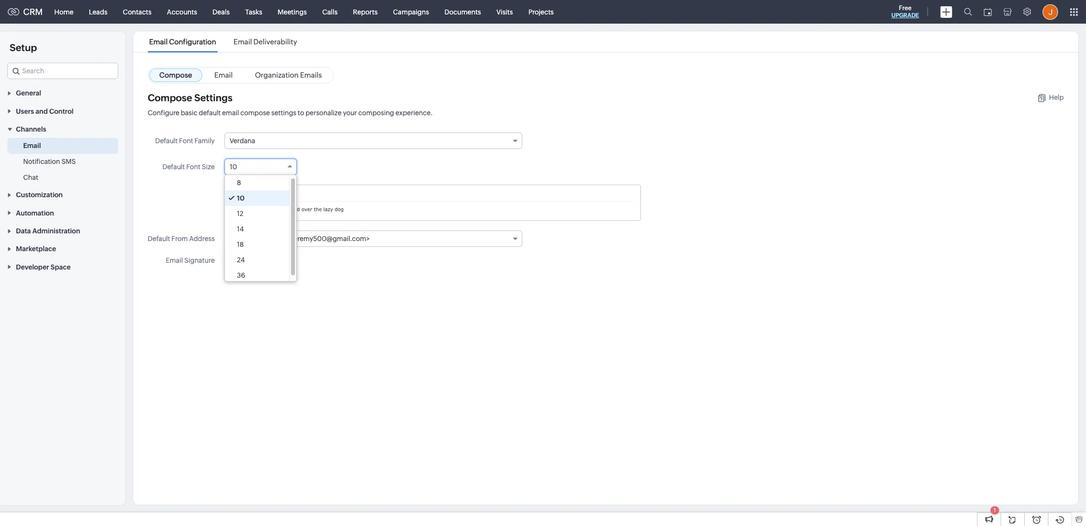 Task type: locate. For each thing, give the bounding box(es) containing it.
email for email configuration
[[149, 38, 168, 46]]

marketplace
[[16, 245, 56, 253]]

font for size
[[186, 163, 200, 171]]

email left configuration
[[149, 38, 168, 46]]

jeremy miller<millerjeremy500@gmail.com>
[[230, 235, 370, 243]]

10 up the
[[237, 195, 245, 202]]

signature down address
[[184, 257, 215, 265]]

0 horizontal spatial signature
[[184, 257, 215, 265]]

compose for compose
[[159, 71, 192, 79]]

1 vertical spatial 10
[[237, 195, 245, 202]]

fox
[[272, 207, 280, 212]]

1 horizontal spatial email link
[[204, 69, 243, 82]]

compose for compose settings
[[148, 92, 192, 103]]

data administration button
[[0, 222, 126, 240]]

tasks link
[[237, 0, 270, 23]]

1 vertical spatial font
[[186, 163, 200, 171]]

default
[[155, 137, 178, 145], [162, 163, 185, 171], [148, 235, 170, 243]]

email link down channels
[[23, 141, 41, 151]]

family
[[195, 137, 215, 145]]

compose inside compose link
[[159, 71, 192, 79]]

list
[[140, 31, 306, 52]]

customization button
[[0, 186, 126, 204]]

notification
[[23, 158, 60, 166]]

default down 'configure'
[[155, 137, 178, 145]]

developer
[[16, 263, 49, 271]]

0 vertical spatial 10
[[230, 163, 237, 171]]

accounts
[[167, 8, 197, 16]]

setup
[[10, 42, 37, 53]]

create menu image
[[940, 6, 952, 18]]

experience.
[[396, 109, 433, 117]]

10 up 8
[[230, 163, 237, 171]]

to
[[298, 109, 304, 117]]

channels
[[16, 126, 46, 133]]

1 vertical spatial compose
[[148, 92, 192, 103]]

default left from on the left top
[[148, 235, 170, 243]]

channels region
[[0, 138, 126, 186]]

users and control
[[16, 108, 74, 115]]

0 vertical spatial compose
[[159, 71, 192, 79]]

1 vertical spatial default
[[162, 163, 185, 171]]

dog
[[335, 207, 344, 212]]

the quick brown fox jumped over the lazy dog
[[231, 207, 344, 212]]

and
[[35, 108, 48, 115]]

font left family on the top left of the page
[[179, 137, 193, 145]]

crm
[[23, 7, 43, 17]]

channels button
[[0, 120, 126, 138]]

email down channels
[[23, 142, 41, 150]]

10
[[230, 163, 237, 171], [237, 195, 245, 202]]

settings
[[271, 109, 296, 117]]

marketplace button
[[0, 240, 126, 258]]

email down from on the left top
[[166, 257, 183, 265]]

contacts link
[[115, 0, 159, 23]]

email
[[149, 38, 168, 46], [234, 38, 252, 46], [214, 71, 233, 79], [23, 142, 41, 150], [166, 257, 183, 265]]

default
[[199, 109, 221, 117]]

address
[[189, 235, 215, 243]]

12
[[237, 210, 243, 218]]

upgrade
[[892, 12, 919, 19]]

create menu element
[[935, 0, 958, 23]]

users
[[16, 108, 34, 115]]

help
[[1049, 93, 1064, 101]]

2 vertical spatial default
[[148, 235, 170, 243]]

free upgrade
[[892, 4, 919, 19]]

Jeremy Miller<millerjeremy500@gmail.com> field
[[224, 231, 522, 247]]

crm link
[[8, 7, 43, 17]]

meetings link
[[270, 0, 315, 23]]

8 10
[[237, 179, 245, 202]]

organization
[[255, 71, 299, 79]]

the
[[231, 207, 240, 212]]

deals
[[213, 8, 230, 16]]

administration
[[32, 227, 80, 235]]

compose
[[159, 71, 192, 79], [148, 92, 192, 103]]

font left size at top left
[[186, 163, 200, 171]]

default for default font size
[[162, 163, 185, 171]]

8
[[237, 179, 241, 187]]

36
[[237, 272, 245, 280]]

calendar image
[[984, 8, 992, 16]]

compose up 'configure'
[[148, 92, 192, 103]]

font
[[179, 137, 193, 145], [186, 163, 200, 171]]

space
[[51, 263, 71, 271]]

0 vertical spatial email link
[[204, 69, 243, 82]]

projects
[[528, 8, 554, 16]]

None field
[[7, 63, 118, 79]]

email down tasks
[[234, 38, 252, 46]]

accounts link
[[159, 0, 205, 23]]

size
[[202, 163, 215, 171]]

Verdana field
[[224, 133, 522, 149]]

notification sms link
[[23, 157, 76, 167]]

36 option
[[225, 268, 289, 283]]

signature up 36 'option' on the bottom left of page
[[254, 257, 285, 265]]

signature
[[184, 257, 215, 265], [254, 257, 285, 265]]

add new signature
[[224, 257, 285, 265]]

1 signature from the left
[[184, 257, 215, 265]]

0 vertical spatial font
[[179, 137, 193, 145]]

reports link
[[345, 0, 385, 23]]

10 inside field
[[230, 163, 237, 171]]

0 horizontal spatial email link
[[23, 141, 41, 151]]

0 vertical spatial default
[[155, 137, 178, 145]]

free
[[899, 4, 912, 12]]

list box
[[225, 175, 296, 283]]

default down default font family
[[162, 163, 185, 171]]

campaigns link
[[385, 0, 437, 23]]

18 option
[[225, 237, 289, 252]]

settings
[[194, 92, 232, 103]]

24 option
[[225, 252, 289, 268]]

chat
[[23, 174, 38, 182]]

1 horizontal spatial signature
[[254, 257, 285, 265]]

contacts
[[123, 8, 152, 16]]

email link
[[204, 69, 243, 82], [23, 141, 41, 151]]

default from address
[[148, 235, 215, 243]]

compose up "compose settings"
[[159, 71, 192, 79]]

configuration
[[169, 38, 216, 46]]

10 field
[[224, 159, 297, 175]]

email link up settings
[[204, 69, 243, 82]]



Task type: describe. For each thing, give the bounding box(es) containing it.
the
[[314, 207, 322, 212]]

home
[[54, 8, 73, 16]]

18
[[237, 241, 244, 249]]

developer space
[[16, 263, 71, 271]]

organization emails
[[255, 71, 322, 79]]

profile element
[[1037, 0, 1064, 23]]

2 signature from the left
[[254, 257, 285, 265]]

data
[[16, 227, 31, 235]]

add
[[224, 257, 237, 265]]

jumped
[[282, 207, 300, 212]]

users and control button
[[0, 102, 126, 120]]

developer space button
[[0, 258, 126, 276]]

default for default from address
[[148, 235, 170, 243]]

reports
[[353, 8, 378, 16]]

documents
[[445, 8, 481, 16]]

list containing email configuration
[[140, 31, 306, 52]]

general
[[16, 89, 41, 97]]

meetings
[[278, 8, 307, 16]]

from
[[171, 235, 188, 243]]

search element
[[958, 0, 978, 24]]

data administration
[[16, 227, 80, 235]]

compose settings
[[148, 92, 232, 103]]

compose link
[[149, 69, 202, 82]]

personalize
[[306, 109, 342, 117]]

email up settings
[[214, 71, 233, 79]]

control
[[49, 108, 74, 115]]

email signature
[[166, 257, 215, 265]]

default for default font family
[[155, 137, 178, 145]]

jeremy
[[230, 235, 252, 243]]

email inside 'channels' region
[[23, 142, 41, 150]]

email for email deliverability
[[234, 38, 252, 46]]

10 inside list box
[[237, 195, 245, 202]]

Search text field
[[8, 63, 118, 79]]

over
[[302, 207, 312, 212]]

deliverability
[[253, 38, 297, 46]]

8 option
[[225, 175, 289, 191]]

configure
[[148, 109, 179, 117]]

email
[[222, 109, 239, 117]]

14 option
[[225, 222, 289, 237]]

notification sms
[[23, 158, 76, 166]]

lazy
[[323, 207, 333, 212]]

chat link
[[23, 173, 38, 182]]

emails
[[300, 71, 322, 79]]

email for email signature
[[166, 257, 183, 265]]

tasks
[[245, 8, 262, 16]]

configure basic default email compose settings to personalize your composing experience.
[[148, 109, 433, 117]]

automation button
[[0, 204, 126, 222]]

14
[[237, 225, 244, 233]]

new
[[239, 257, 253, 265]]

visits
[[496, 8, 513, 16]]

leads link
[[81, 0, 115, 23]]

home link
[[47, 0, 81, 23]]

font for family
[[179, 137, 193, 145]]

customization
[[16, 191, 63, 199]]

brown
[[256, 207, 271, 212]]

verdana
[[230, 137, 255, 145]]

basic
[[181, 109, 197, 117]]

composing
[[358, 109, 394, 117]]

deals link
[[205, 0, 237, 23]]

sms
[[61, 158, 76, 166]]

1
[[994, 508, 996, 514]]

organization emails link
[[245, 69, 332, 82]]

1 vertical spatial email link
[[23, 141, 41, 151]]

10 option
[[225, 191, 289, 206]]

default font family
[[155, 137, 215, 145]]

campaigns
[[393, 8, 429, 16]]

list box containing 8
[[225, 175, 296, 283]]

documents link
[[437, 0, 489, 23]]

general button
[[0, 84, 126, 102]]

preview
[[231, 191, 255, 199]]

email deliverability link
[[232, 38, 299, 46]]

profile image
[[1043, 4, 1058, 20]]

email configuration
[[149, 38, 216, 46]]

default font size
[[162, 163, 215, 171]]

projects link
[[521, 0, 562, 23]]

email deliverability
[[234, 38, 297, 46]]

24
[[237, 256, 245, 264]]

12 option
[[225, 206, 289, 222]]

calls
[[322, 8, 338, 16]]

calls link
[[315, 0, 345, 23]]

your
[[343, 109, 357, 117]]

email configuration link
[[148, 38, 218, 46]]

search image
[[964, 8, 972, 16]]



Task type: vqa. For each thing, say whether or not it's contained in the screenshot.
CRM link
yes



